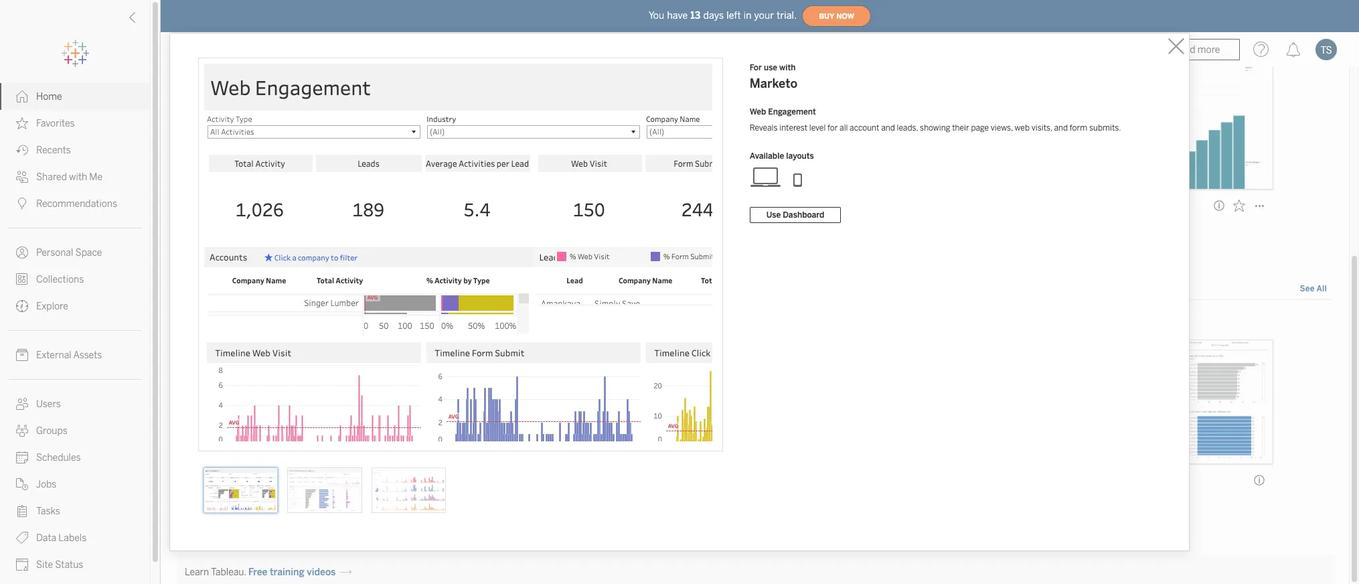 Task type: describe. For each thing, give the bounding box(es) containing it.
indicators
[[217, 200, 261, 211]]

for use with marketo
[[750, 63, 798, 91]]

1 minutes from the left
[[197, 219, 227, 228]]

see
[[1300, 284, 1315, 294]]

labels
[[58, 532, 87, 544]]

sample
[[495, 315, 526, 326]]

jobs link
[[0, 471, 150, 498]]

1 horizontal spatial your
[[755, 10, 774, 21]]

you have 13 days left in your trial.
[[649, 10, 797, 21]]

simply
[[318, 315, 348, 326]]

2 25 from the left
[[634, 219, 643, 228]]

form
[[1070, 123, 1088, 132]]

1 data from the left
[[412, 315, 431, 326]]

email performance by campaign image
[[287, 468, 362, 513]]

jobs
[[36, 479, 56, 490]]

free
[[248, 567, 268, 578]]

phone image
[[782, 166, 814, 187]]

linkedin
[[1081, 474, 1119, 486]]

1 vertical spatial use
[[478, 315, 493, 326]]

learn tableau.
[[185, 567, 246, 578]]

shared with me link
[[0, 163, 150, 190]]

buy now
[[819, 12, 855, 20]]

use dashboard button
[[750, 207, 841, 223]]

account
[[850, 123, 880, 132]]

you
[[649, 10, 665, 21]]

personal space link
[[0, 239, 150, 266]]

data labels link
[[0, 524, 150, 551]]

laptop image
[[750, 166, 782, 187]]

tableau.
[[211, 567, 246, 578]]

home link
[[0, 83, 150, 110]]

leads,
[[897, 123, 918, 132]]

data labels
[[36, 532, 87, 544]]

a
[[226, 315, 231, 326]]

with inside for use with marketo
[[780, 63, 796, 72]]

days
[[704, 10, 724, 21]]

explore
[[36, 301, 68, 312]]

2 ago from the left
[[676, 219, 690, 228]]

workbook.
[[272, 315, 316, 326]]

use dashboard
[[767, 210, 825, 219]]

free training videos link
[[248, 567, 352, 578]]

web
[[1015, 123, 1030, 132]]

external assets link
[[0, 342, 150, 368]]

2 to from the left
[[550, 315, 559, 326]]

0 horizontal spatial marketo
[[410, 474, 447, 486]]

all
[[1317, 284, 1327, 294]]

layouts
[[786, 151, 814, 160]]

web engagement reveals interest level for all account and leads, showing their page views, web visits, and form submits.
[[750, 107, 1121, 132]]

2 data from the left
[[528, 315, 548, 326]]

sales
[[1121, 474, 1145, 486]]

built
[[251, 315, 270, 326]]

linkedin sales navigator
[[1081, 474, 1190, 486]]

tasks link
[[0, 498, 150, 524]]

buy
[[819, 12, 835, 20]]

or
[[467, 315, 476, 326]]

use
[[767, 210, 781, 219]]

0 vertical spatial marketo
[[750, 76, 798, 91]]

external
[[36, 350, 71, 361]]

pre-
[[233, 315, 251, 326]]

their
[[952, 123, 970, 132]]

13
[[691, 10, 701, 21]]

1 25 minutes ago from the left
[[186, 219, 242, 228]]

recents link
[[0, 137, 150, 163]]

2 and from the left
[[1055, 123, 1068, 132]]

interest
[[780, 123, 808, 132]]

have
[[667, 10, 688, 21]]

external assets
[[36, 350, 102, 361]]

users
[[36, 399, 61, 410]]

start from a pre-built workbook. simply sign in to your data source, or use sample data to get started.
[[179, 315, 610, 326]]

assets
[[73, 350, 102, 361]]

recents
[[36, 145, 71, 156]]

learn
[[185, 567, 209, 578]]

global
[[186, 200, 214, 211]]

see all
[[1300, 284, 1327, 294]]

engagement
[[768, 107, 816, 116]]



Task type: locate. For each thing, give the bounding box(es) containing it.
0 vertical spatial your
[[755, 10, 774, 21]]

shared with me
[[36, 171, 103, 183]]

start
[[179, 315, 201, 326]]

0 vertical spatial with
[[780, 63, 796, 72]]

to right the "sign"
[[380, 315, 389, 326]]

home
[[36, 91, 62, 102]]

0 horizontal spatial and
[[882, 123, 895, 132]]

see all link
[[1300, 282, 1328, 296]]

level
[[810, 123, 826, 132]]

and left leads,
[[882, 123, 895, 132]]

1 25 from the left
[[186, 219, 196, 228]]

favorites link
[[0, 110, 150, 137]]

minutes
[[197, 219, 227, 228], [645, 219, 675, 228]]

sign
[[350, 315, 368, 326]]

1 and from the left
[[882, 123, 895, 132]]

available
[[750, 151, 784, 160]]

salesforce
[[186, 474, 232, 486]]

visits,
[[1032, 123, 1053, 132]]

0 horizontal spatial 25 minutes ago
[[186, 219, 242, 228]]

0 vertical spatial use
[[764, 63, 778, 72]]

groups link
[[0, 417, 150, 444]]

tasks
[[36, 506, 60, 517]]

0 horizontal spatial in
[[370, 315, 378, 326]]

1 vertical spatial marketo
[[410, 474, 447, 486]]

1 horizontal spatial use
[[764, 63, 778, 72]]

data left the source,
[[412, 315, 431, 326]]

1 horizontal spatial marketo
[[750, 76, 798, 91]]

25 minutes ago
[[186, 219, 242, 228], [634, 219, 690, 228]]

0 horizontal spatial minutes
[[197, 219, 227, 228]]

for
[[828, 123, 838, 132]]

submits.
[[1090, 123, 1121, 132]]

data right "sample"
[[528, 315, 548, 326]]

now
[[837, 12, 855, 20]]

buy now button
[[802, 5, 871, 27]]

0 horizontal spatial ago
[[229, 219, 242, 228]]

use right or on the bottom left
[[478, 315, 493, 326]]

collections
[[36, 274, 84, 285]]

1 to from the left
[[380, 315, 389, 326]]

site status
[[36, 559, 83, 571]]

shared
[[36, 171, 67, 183]]

1 horizontal spatial 25 minutes ago
[[634, 219, 690, 228]]

1 horizontal spatial to
[[550, 315, 559, 326]]

in
[[744, 10, 752, 21], [370, 315, 378, 326]]

schedules
[[36, 452, 81, 463]]

users link
[[0, 390, 150, 417]]

navigator
[[1147, 474, 1190, 486]]

with left me
[[69, 171, 87, 183]]

site
[[36, 559, 53, 571]]

collections link
[[0, 266, 150, 293]]

web
[[750, 107, 766, 116]]

main navigation. press the up and down arrow keys to access links. element
[[0, 83, 150, 584]]

and
[[882, 123, 895, 132], [1055, 123, 1068, 132]]

in right left on the top right of page
[[744, 10, 752, 21]]

free training videos
[[248, 567, 336, 578]]

recommendations link
[[0, 190, 150, 217]]

personal space
[[36, 247, 102, 259]]

2 25 minutes ago from the left
[[634, 219, 690, 228]]

explore link
[[0, 293, 150, 319]]

status
[[55, 559, 83, 571]]

in right the "sign"
[[370, 315, 378, 326]]

1 horizontal spatial 25
[[634, 219, 643, 228]]

to left get
[[550, 315, 559, 326]]

source,
[[433, 315, 464, 326]]

0 horizontal spatial use
[[478, 315, 493, 326]]

0 vertical spatial in
[[744, 10, 752, 21]]

right arrow image
[[341, 567, 352, 578]]

schedules link
[[0, 444, 150, 471]]

1 horizontal spatial ago
[[676, 219, 690, 228]]

space
[[75, 247, 102, 259]]

1 horizontal spatial data
[[528, 315, 548, 326]]

1 ago from the left
[[229, 219, 242, 228]]

use right for
[[764, 63, 778, 72]]

training
[[270, 567, 305, 578]]

0 horizontal spatial data
[[412, 315, 431, 326]]

1 horizontal spatial in
[[744, 10, 752, 21]]

0 horizontal spatial to
[[380, 315, 389, 326]]

0 horizontal spatial with
[[69, 171, 87, 183]]

data
[[412, 315, 431, 326], [528, 315, 548, 326]]

with right for
[[780, 63, 796, 72]]

0 horizontal spatial 25
[[186, 219, 196, 228]]

your left "trial."
[[755, 10, 774, 21]]

ago
[[229, 219, 242, 228], [676, 219, 690, 228]]

started.
[[576, 315, 610, 326]]

trial.
[[777, 10, 797, 21]]

with inside main navigation. press the up and down arrow keys to access links. element
[[69, 171, 87, 183]]

web engagement image
[[203, 468, 278, 513]]

data
[[36, 532, 56, 544]]

1 vertical spatial your
[[391, 315, 410, 326]]

1 horizontal spatial and
[[1055, 123, 1068, 132]]

recommendations
[[36, 198, 117, 210]]

showing
[[920, 123, 951, 132]]

for
[[750, 63, 762, 72]]

available layouts
[[750, 151, 814, 160]]

1 vertical spatial in
[[370, 315, 378, 326]]

all
[[840, 123, 848, 132]]

me
[[89, 171, 103, 183]]

accelerators
[[179, 280, 249, 294]]

1 vertical spatial with
[[69, 171, 87, 183]]

navigation panel element
[[0, 40, 150, 584]]

get
[[561, 315, 574, 326]]

1 horizontal spatial minutes
[[645, 219, 675, 228]]

to
[[380, 315, 389, 326], [550, 315, 559, 326]]

and left form
[[1055, 123, 1068, 132]]

reveals
[[750, 123, 778, 132]]

0 horizontal spatial your
[[391, 315, 410, 326]]

use inside for use with marketo
[[764, 63, 778, 72]]

favorites
[[36, 118, 75, 129]]

site status link
[[0, 551, 150, 578]]

from
[[203, 315, 224, 326]]

1 horizontal spatial with
[[780, 63, 796, 72]]

personal
[[36, 247, 73, 259]]

2 minutes from the left
[[645, 219, 675, 228]]

groups
[[36, 425, 67, 437]]

left
[[727, 10, 741, 21]]

views,
[[991, 123, 1013, 132]]

your right the "sign"
[[391, 315, 410, 326]]

page
[[971, 123, 989, 132]]

use
[[764, 63, 778, 72], [478, 315, 493, 326]]

email performance overview image
[[371, 468, 446, 513]]

videos
[[307, 567, 336, 578]]



Task type: vqa. For each thing, say whether or not it's contained in the screenshot.
top your
yes



